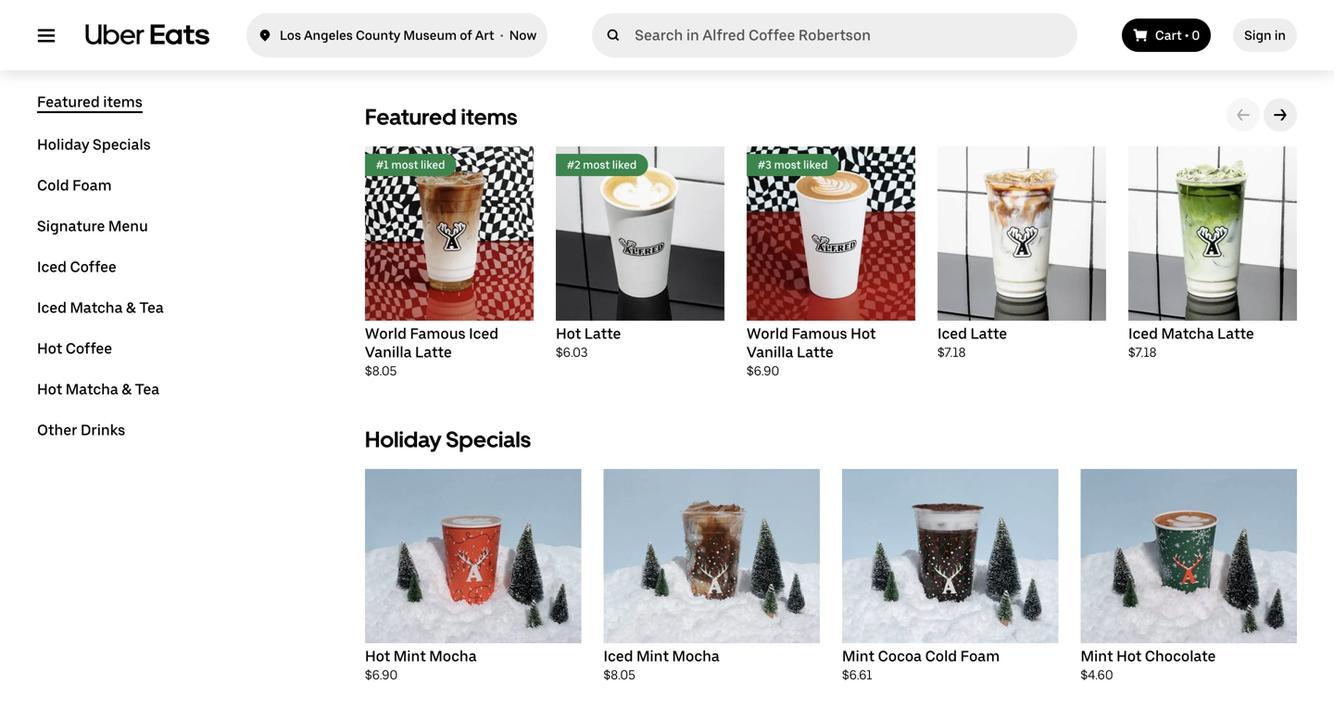 Task type: describe. For each thing, give the bounding box(es) containing it.
than
[[521, 2, 548, 18]]

iced inside 'world famous iced vanilla latte $8.05'
[[469, 325, 499, 342]]

famous for iced
[[410, 325, 466, 342]]

sign in
[[1245, 27, 1286, 43]]

$6.90 inside hot mint mocha $6.90
[[365, 667, 398, 683]]

0
[[1192, 27, 1200, 43]]

cold foam
[[37, 177, 112, 194]]

deliver to image
[[258, 24, 272, 46]]

vanilla for world famous iced vanilla latte
[[365, 343, 412, 361]]

other
[[37, 421, 77, 439]]

love this place!!! better than starbucks could ever be!
[[381, 2, 648, 37]]

mint inside hot mint mocha $6.90
[[394, 647, 426, 665]]

iced for iced matcha latte $7.18
[[1129, 325, 1158, 342]]

angeles
[[304, 27, 353, 43]]

museum
[[403, 27, 457, 43]]

coffees,
[[694, 2, 743, 18]]

holiday inside 'button'
[[37, 136, 89, 153]]

better
[[480, 2, 518, 18]]

hot coffee
[[37, 340, 112, 357]]

drinks
[[81, 421, 125, 439]]

cold inside mint cocoa cold foam $6.61
[[926, 647, 958, 665]]

coffee for iced coffee
[[70, 258, 117, 276]]

los angeles county museum of art • now
[[280, 27, 537, 43]]

featured inside featured items button
[[37, 93, 100, 111]]

super
[[865, 2, 899, 18]]

holiday specials button
[[37, 135, 151, 154]]

1 vertical spatial holiday specials
[[365, 426, 531, 453]]

signature menu
[[37, 217, 148, 235]]

hot coffee button
[[37, 339, 112, 358]]

#3 most liked
[[758, 158, 828, 171]]

county
[[356, 27, 401, 43]]

mint inside mint cocoa cold foam $6.61
[[843, 647, 875, 665]]

#2
[[567, 158, 581, 171]]

1 vertical spatial holiday
[[365, 426, 442, 453]]

$4.60
[[1081, 667, 1114, 683]]

1 vertical spatial specials
[[446, 426, 531, 453]]

world for world famous hot vanilla latte
[[747, 325, 789, 342]]

liked for world famous hot vanilla latte
[[804, 158, 828, 171]]

latte inside "iced matcha latte $7.18"
[[1218, 325, 1255, 342]]

was
[[1007, 2, 1033, 18]]

world famous iced vanilla latte $8.05
[[365, 325, 502, 379]]

menu
[[108, 217, 148, 235]]

cold foam button
[[37, 176, 112, 195]]

cart • 0
[[1156, 27, 1200, 43]]

hot mint mocha $6.90
[[365, 647, 477, 683]]

mocha for iced mint mocha
[[672, 647, 720, 665]]

latte inside iced latte $7.18
[[971, 325, 1008, 342]]

$7.18 inside "iced matcha latte $7.18"
[[1129, 344, 1157, 360]]

hot for hot latte $6.03
[[556, 325, 581, 342]]

famous for hot
[[792, 325, 848, 342]]

art
[[475, 27, 494, 43]]

next image
[[1273, 108, 1288, 122]]

tea for iced matcha & tea
[[139, 299, 164, 317]]

lattes,
[[746, 2, 782, 18]]

chocolate
[[1145, 647, 1216, 665]]

latte inside 'world famous iced vanilla latte $8.05'
[[415, 343, 452, 361]]

$8.05 inside iced mint mocha $8.05
[[604, 667, 636, 683]]

2 • from the left
[[1185, 27, 1189, 43]]

matcha
[[785, 2, 831, 18]]

#1 most liked
[[376, 158, 445, 171]]

world famous hot vanilla latte $6.90
[[747, 325, 879, 379]]

be!
[[409, 21, 427, 37]]

iced latte $7.18
[[938, 325, 1008, 360]]

sign in link
[[1234, 19, 1298, 52]]

& for hot matcha & tea
[[122, 380, 132, 398]]

iced coffee button
[[37, 258, 117, 276]]

world for world famous iced vanilla latte
[[365, 325, 407, 342]]

great
[[1036, 2, 1067, 18]]

featured items inside navigation
[[37, 93, 143, 111]]

place!!!
[[437, 2, 478, 18]]

matcha for hot matcha & tea
[[66, 380, 118, 398]]

coffees, lattes, matcha were super delicious
[[694, 2, 956, 18]]

now
[[510, 27, 537, 43]]

cart
[[1156, 27, 1182, 43]]

hot matcha & tea
[[37, 380, 160, 398]]

iced for iced coffee
[[37, 258, 67, 276]]

iced for iced matcha & tea
[[37, 299, 67, 317]]

holiday specials inside navigation
[[37, 136, 151, 153]]

could
[[614, 2, 648, 18]]

matcha for iced matcha & tea
[[70, 299, 123, 317]]

foam inside button
[[72, 177, 112, 194]]

mint cocoa cold foam $6.61
[[843, 647, 1000, 683]]



Task type: locate. For each thing, give the bounding box(es) containing it.
1 horizontal spatial specials
[[446, 426, 531, 453]]

0 horizontal spatial specials
[[93, 136, 151, 153]]

most
[[391, 158, 418, 171], [583, 158, 610, 171], [774, 158, 801, 171]]

0 horizontal spatial mocha
[[429, 647, 477, 665]]

featured items
[[37, 93, 143, 111], [365, 103, 518, 130]]

sign
[[1245, 27, 1272, 43]]

cocoa
[[878, 647, 922, 665]]

iced inside button
[[37, 299, 67, 317]]

0 horizontal spatial vanilla
[[365, 343, 412, 361]]

matcha for iced matcha latte $7.18
[[1162, 325, 1215, 342]]

& inside hot matcha & tea button
[[122, 380, 132, 398]]

1 horizontal spatial mocha
[[672, 647, 720, 665]]

mint hot chocolate $4.60
[[1081, 647, 1216, 683]]

featured up #1 most liked
[[365, 103, 457, 130]]

iced matcha latte $7.18
[[1129, 325, 1255, 360]]

hot inside mint hot chocolate $4.60
[[1117, 647, 1142, 665]]

$6.90
[[747, 363, 780, 379], [365, 667, 398, 683]]

0 horizontal spatial $8.05
[[365, 363, 397, 379]]

love
[[381, 2, 409, 18]]

liked right the #3
[[804, 158, 828, 171]]

$7.18 inside iced latte $7.18
[[938, 344, 966, 360]]

navigation
[[37, 93, 321, 462]]

famous inside 'world famous iced vanilla latte $8.05'
[[410, 325, 466, 342]]

mocha inside hot mint mocha $6.90
[[429, 647, 477, 665]]

this
[[412, 2, 434, 18]]

hot latte $6.03
[[556, 325, 621, 360]]

other drinks
[[37, 421, 125, 439]]

liked right #2
[[612, 158, 637, 171]]

liked for hot latte
[[612, 158, 637, 171]]

$8.05 inside 'world famous iced vanilla latte $8.05'
[[365, 363, 397, 379]]

iced for iced latte $7.18
[[938, 325, 968, 342]]

1 horizontal spatial $6.90
[[747, 363, 780, 379]]

hot inside hot mint mocha $6.90
[[365, 647, 390, 665]]

0 vertical spatial foam
[[72, 177, 112, 194]]

iced inside iced mint mocha $8.05
[[604, 647, 633, 665]]

#3
[[758, 158, 772, 171]]

#1
[[376, 158, 389, 171]]

2 horizontal spatial most
[[774, 158, 801, 171]]

holiday up cold foam
[[37, 136, 89, 153]]

famous
[[410, 325, 466, 342], [792, 325, 848, 342]]

tea inside button
[[135, 380, 160, 398]]

hot matcha & tea button
[[37, 380, 160, 399]]

specials
[[93, 136, 151, 153], [446, 426, 531, 453]]

matcha inside "iced matcha latte $7.18"
[[1162, 325, 1215, 342]]

1 horizontal spatial vanilla
[[747, 343, 794, 361]]

•
[[500, 27, 504, 43], [1185, 27, 1189, 43]]

$8.05
[[365, 363, 397, 379], [604, 667, 636, 683]]

mint inside iced mint mocha $8.05
[[637, 647, 669, 665]]

0 horizontal spatial foam
[[72, 177, 112, 194]]

items up holiday specials 'button'
[[103, 93, 143, 111]]

in
[[1275, 27, 1286, 43]]

0 horizontal spatial featured
[[37, 93, 100, 111]]

liked
[[421, 158, 445, 171], [612, 158, 637, 171], [804, 158, 828, 171]]

signature
[[37, 217, 105, 235]]

latte inside hot latte $6.03
[[585, 325, 621, 342]]

iced inside iced latte $7.18
[[938, 325, 968, 342]]

1 horizontal spatial holiday
[[365, 426, 442, 453]]

1 mocha from the left
[[429, 647, 477, 665]]

0 vertical spatial &
[[126, 299, 136, 317]]

$6.90 inside world famous hot vanilla latte $6.90
[[747, 363, 780, 379]]

1 $7.18 from the left
[[938, 344, 966, 360]]

previous image
[[1236, 108, 1251, 122]]

3 mint from the left
[[843, 647, 875, 665]]

mint inside mint hot chocolate $4.60
[[1081, 647, 1114, 665]]

1 horizontal spatial items
[[461, 103, 518, 130]]

world inside 'world famous iced vanilla latte $8.05'
[[365, 325, 407, 342]]

0 vertical spatial specials
[[93, 136, 151, 153]]

2 most from the left
[[583, 158, 610, 171]]

1 vertical spatial $6.90
[[365, 667, 398, 683]]

cold inside button
[[37, 177, 69, 194]]

mocha for hot mint mocha
[[429, 647, 477, 665]]

0 vertical spatial holiday
[[37, 136, 89, 153]]

0 horizontal spatial •
[[500, 27, 504, 43]]

vanilla inside 'world famous iced vanilla latte $8.05'
[[365, 343, 412, 361]]

items inside featured items button
[[103, 93, 143, 111]]

mint
[[394, 647, 426, 665], [637, 647, 669, 665], [843, 647, 875, 665], [1081, 647, 1114, 665]]

0 vertical spatial holiday specials
[[37, 136, 151, 153]]

& for iced matcha & tea
[[126, 299, 136, 317]]

iced inside "iced matcha latte $7.18"
[[1129, 325, 1158, 342]]

1 world from the left
[[365, 325, 407, 342]]

1 famous from the left
[[410, 325, 466, 342]]

0 horizontal spatial $7.18
[[938, 344, 966, 360]]

featured
[[37, 93, 100, 111], [365, 103, 457, 130]]

coffee down signature menu button
[[70, 258, 117, 276]]

0 horizontal spatial $6.90
[[365, 667, 398, 683]]

1 horizontal spatial featured items
[[365, 103, 518, 130]]

1 vertical spatial &
[[122, 380, 132, 398]]

0 horizontal spatial liked
[[421, 158, 445, 171]]

0 horizontal spatial featured items
[[37, 93, 143, 111]]

vanilla
[[365, 343, 412, 361], [747, 343, 794, 361]]

famous inside world famous hot vanilla latte $6.90
[[792, 325, 848, 342]]

1 horizontal spatial foam
[[961, 647, 1000, 665]]

1 horizontal spatial featured
[[365, 103, 457, 130]]

matcha
[[70, 299, 123, 317], [1162, 325, 1215, 342], [66, 380, 118, 398]]

iced mint mocha $8.05
[[604, 647, 720, 683]]

world
[[365, 325, 407, 342], [747, 325, 789, 342]]

tea for hot matcha & tea
[[135, 380, 160, 398]]

latte
[[585, 325, 621, 342], [971, 325, 1008, 342], [1218, 325, 1255, 342], [415, 343, 452, 361], [797, 343, 834, 361]]

2 $7.18 from the left
[[1129, 344, 1157, 360]]

coffee for hot coffee
[[66, 340, 112, 357]]

hot inside hot latte $6.03
[[556, 325, 581, 342]]

delicious
[[902, 2, 956, 18]]

iced matcha & tea button
[[37, 298, 164, 317]]

0 vertical spatial $8.05
[[365, 363, 397, 379]]

liked for world famous iced vanilla latte
[[421, 158, 445, 171]]

1 vertical spatial coffee
[[66, 340, 112, 357]]

1 vertical spatial matcha
[[1162, 325, 1215, 342]]

2 world from the left
[[747, 325, 789, 342]]

2 vertical spatial matcha
[[66, 380, 118, 398]]

foam
[[72, 177, 112, 194], [961, 647, 1000, 665]]

0 horizontal spatial items
[[103, 93, 143, 111]]

hot inside world famous hot vanilla latte $6.90
[[851, 325, 876, 342]]

iced coffee
[[37, 258, 117, 276]]

iced
[[37, 258, 67, 276], [37, 299, 67, 317], [469, 325, 499, 342], [938, 325, 968, 342], [1129, 325, 1158, 342], [604, 647, 633, 665]]

items down art
[[461, 103, 518, 130]]

uber eats home image
[[85, 24, 209, 46]]

starbucks
[[551, 2, 612, 18]]

• left "0" at the right top of the page
[[1185, 27, 1189, 43]]

liked right #1
[[421, 158, 445, 171]]

most for world famous iced vanilla latte
[[391, 158, 418, 171]]

foam inside mint cocoa cold foam $6.61
[[961, 647, 1000, 665]]

vanilla inside world famous hot vanilla latte $6.90
[[747, 343, 794, 361]]

2 vanilla from the left
[[747, 343, 794, 361]]

1 • from the left
[[500, 27, 504, 43]]

holiday specials down featured items button
[[37, 136, 151, 153]]

featured up holiday specials 'button'
[[37, 93, 100, 111]]

1 vertical spatial foam
[[961, 647, 1000, 665]]

hot for hot matcha & tea
[[37, 380, 62, 398]]

featured items up holiday specials 'button'
[[37, 93, 143, 111]]

0 horizontal spatial most
[[391, 158, 418, 171]]

world inside world famous hot vanilla latte $6.90
[[747, 325, 789, 342]]

4 mint from the left
[[1081, 647, 1114, 665]]

most for world famous hot vanilla latte
[[774, 158, 801, 171]]

0 vertical spatial cold
[[37, 177, 69, 194]]

2 liked from the left
[[612, 158, 637, 171]]

navigation containing featured items
[[37, 93, 321, 462]]

of
[[460, 27, 473, 43]]

1 vanilla from the left
[[365, 343, 412, 361]]

1 horizontal spatial liked
[[612, 158, 637, 171]]

1 vertical spatial cold
[[926, 647, 958, 665]]

1 horizontal spatial $7.18
[[1129, 344, 1157, 360]]

hot for hot mint mocha $6.90
[[365, 647, 390, 665]]

coffee up hot matcha & tea button
[[66, 340, 112, 357]]

items
[[103, 93, 143, 111], [461, 103, 518, 130]]

$6.03
[[556, 344, 588, 360]]

mocha
[[429, 647, 477, 665], [672, 647, 720, 665]]

0 horizontal spatial world
[[365, 325, 407, 342]]

tea
[[139, 299, 164, 317], [135, 380, 160, 398]]

los
[[280, 27, 301, 43]]

Search in Alfred Coffee Robertson text field
[[635, 26, 1070, 44]]

• right art
[[500, 27, 504, 43]]

iced matcha & tea
[[37, 299, 164, 317]]

cold up signature at left top
[[37, 177, 69, 194]]

most right the #3
[[774, 158, 801, 171]]

most right #2
[[583, 158, 610, 171]]

holiday specials
[[37, 136, 151, 153], [365, 426, 531, 453]]

vanilla for world famous hot vanilla latte
[[747, 343, 794, 361]]

hot
[[556, 325, 581, 342], [851, 325, 876, 342], [37, 340, 62, 357], [37, 380, 62, 398], [365, 647, 390, 665], [1117, 647, 1142, 665]]

featured items button
[[37, 93, 143, 113]]

$7.18
[[938, 344, 966, 360], [1129, 344, 1157, 360]]

2 mocha from the left
[[672, 647, 720, 665]]

1 horizontal spatial cold
[[926, 647, 958, 665]]

most for hot latte
[[583, 158, 610, 171]]

foam up signature menu button
[[72, 177, 112, 194]]

iced inside button
[[37, 258, 67, 276]]

0 horizontal spatial cold
[[37, 177, 69, 194]]

holiday
[[37, 136, 89, 153], [365, 426, 442, 453]]

2 famous from the left
[[792, 325, 848, 342]]

1 mint from the left
[[394, 647, 426, 665]]

specials inside 'button'
[[93, 136, 151, 153]]

coffee
[[70, 258, 117, 276], [66, 340, 112, 357]]

holiday down 'world famous iced vanilla latte $8.05'
[[365, 426, 442, 453]]

1 horizontal spatial holiday specials
[[365, 426, 531, 453]]

1 most from the left
[[391, 158, 418, 171]]

3 most from the left
[[774, 158, 801, 171]]

0 vertical spatial tea
[[139, 299, 164, 317]]

other drinks button
[[37, 421, 125, 439]]

latte inside world famous hot vanilla latte $6.90
[[797, 343, 834, 361]]

0 vertical spatial coffee
[[70, 258, 117, 276]]

1 vertical spatial $8.05
[[604, 667, 636, 683]]

1 horizontal spatial most
[[583, 158, 610, 171]]

most right #1
[[391, 158, 418, 171]]

1 horizontal spatial $8.05
[[604, 667, 636, 683]]

cold
[[37, 177, 69, 194], [926, 647, 958, 665]]

signature menu button
[[37, 217, 148, 235]]

ever
[[381, 21, 406, 37]]

0 horizontal spatial holiday
[[37, 136, 89, 153]]

tea inside button
[[139, 299, 164, 317]]

foam right cocoa
[[961, 647, 1000, 665]]

was great
[[1007, 2, 1067, 18]]

were
[[834, 2, 863, 18]]

#2 most liked
[[567, 158, 637, 171]]

0 horizontal spatial famous
[[410, 325, 466, 342]]

0 vertical spatial matcha
[[70, 299, 123, 317]]

iced for iced mint mocha $8.05
[[604, 647, 633, 665]]

matcha inside button
[[66, 380, 118, 398]]

3 liked from the left
[[804, 158, 828, 171]]

1 liked from the left
[[421, 158, 445, 171]]

$6.61
[[843, 667, 873, 683]]

0 horizontal spatial holiday specials
[[37, 136, 151, 153]]

featured items up #1 most liked
[[365, 103, 518, 130]]

holiday specials down 'world famous iced vanilla latte $8.05'
[[365, 426, 531, 453]]

1 horizontal spatial famous
[[792, 325, 848, 342]]

&
[[126, 299, 136, 317], [122, 380, 132, 398]]

2 mint from the left
[[637, 647, 669, 665]]

1 horizontal spatial •
[[1185, 27, 1189, 43]]

matcha inside button
[[70, 299, 123, 317]]

cold right cocoa
[[926, 647, 958, 665]]

mocha inside iced mint mocha $8.05
[[672, 647, 720, 665]]

1 vertical spatial tea
[[135, 380, 160, 398]]

1 horizontal spatial world
[[747, 325, 789, 342]]

0 vertical spatial $6.90
[[747, 363, 780, 379]]

2 horizontal spatial liked
[[804, 158, 828, 171]]

main navigation menu image
[[37, 26, 56, 44]]

hot for hot coffee
[[37, 340, 62, 357]]

& inside iced matcha & tea button
[[126, 299, 136, 317]]



Task type: vqa. For each thing, say whether or not it's contained in the screenshot.
Hot Mint Mocha Mocha
yes



